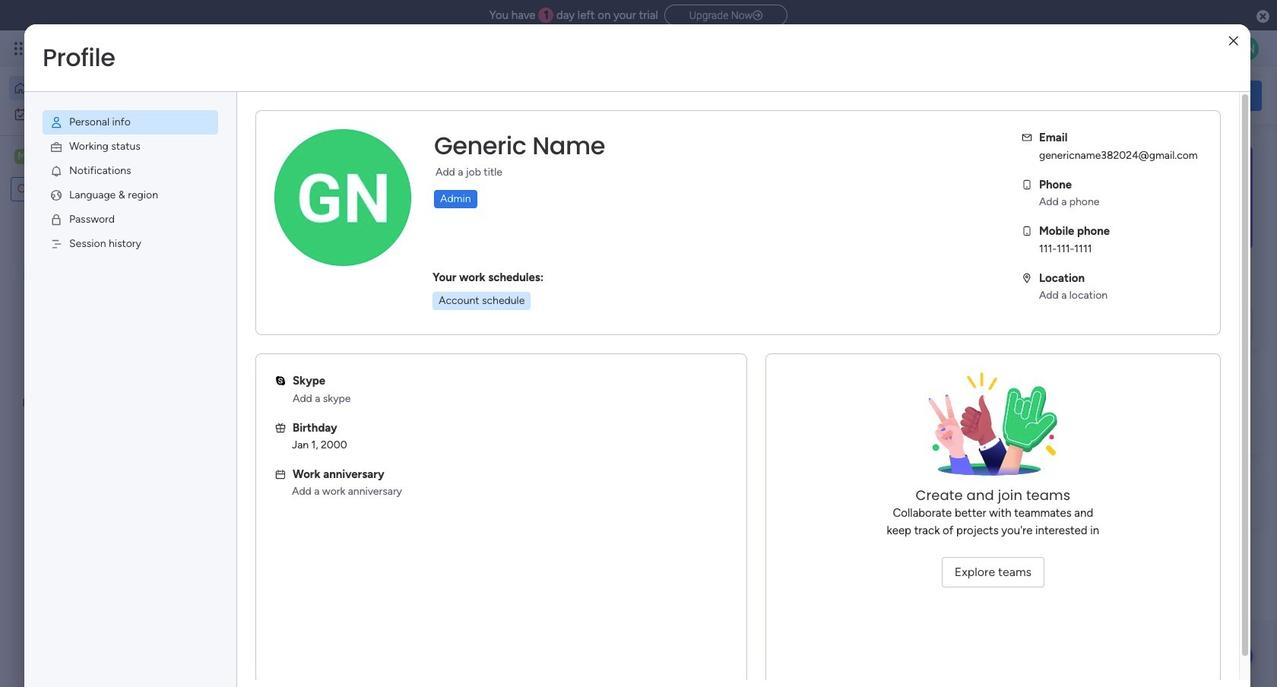 Task type: vqa. For each thing, say whether or not it's contained in the screenshot.
Back to workspace Icon
no



Task type: describe. For each thing, give the bounding box(es) containing it.
select product image
[[14, 41, 29, 56]]

working status image
[[49, 140, 63, 154]]

5 menu item from the top
[[43, 208, 218, 232]]

add to favorites image
[[453, 308, 469, 323]]

public board image for component image
[[254, 308, 271, 325]]

dapulse close image
[[1257, 9, 1270, 24]]

getting started element
[[1034, 393, 1262, 454]]

4 menu item from the top
[[43, 183, 218, 208]]

generic name image
[[1235, 36, 1259, 61]]

v2 user feedback image
[[1046, 87, 1058, 104]]

workspace selection element
[[14, 147, 127, 167]]

2 menu item from the top
[[43, 135, 218, 159]]

3 menu item from the top
[[43, 159, 218, 183]]

dapulse rightstroke image
[[753, 10, 763, 21]]

1 vertical spatial workspace image
[[260, 489, 297, 526]]

public board image for component icon
[[505, 308, 522, 325]]

session history image
[[49, 237, 63, 251]]

templates image image
[[1048, 145, 1248, 250]]



Task type: locate. For each thing, give the bounding box(es) containing it.
menu menu
[[24, 92, 236, 274]]

menu item
[[43, 110, 218, 135], [43, 135, 218, 159], [43, 159, 218, 183], [43, 183, 218, 208], [43, 208, 218, 232], [43, 232, 218, 256]]

workspace image inside workspace selection element
[[14, 148, 30, 165]]

Search in workspace field
[[32, 181, 109, 198]]

0 horizontal spatial public board image
[[254, 308, 271, 325]]

clear search image
[[110, 182, 125, 197]]

1 vertical spatial option
[[9, 102, 185, 126]]

6 menu item from the top
[[43, 232, 218, 256]]

quick search results list box
[[235, 173, 997, 374]]

v2 bolt switch image
[[1165, 87, 1174, 104]]

public board image up component icon
[[505, 308, 522, 325]]

1 horizontal spatial public board image
[[505, 308, 522, 325]]

notifications image
[[49, 164, 63, 178]]

close recently visited image
[[235, 154, 253, 173]]

component image
[[254, 332, 268, 346]]

open update feed (inbox) image
[[235, 392, 253, 411]]

0 vertical spatial option
[[9, 76, 185, 100]]

close my workspaces image
[[235, 444, 253, 462]]

1 option from the top
[[9, 76, 185, 100]]

close image
[[1229, 35, 1238, 47]]

option up personal info "icon"
[[9, 76, 185, 100]]

1 menu item from the top
[[43, 110, 218, 135]]

2 public board image from the left
[[505, 308, 522, 325]]

workspace image
[[14, 148, 30, 165], [260, 489, 297, 526]]

personal info image
[[49, 116, 63, 129]]

1 public board image from the left
[[254, 308, 271, 325]]

option
[[9, 76, 185, 100], [9, 102, 185, 126]]

password image
[[49, 213, 63, 227]]

1 horizontal spatial workspace image
[[260, 489, 297, 526]]

option up workspace selection element
[[9, 102, 185, 126]]

0 horizontal spatial workspace image
[[14, 148, 30, 165]]

0 vertical spatial workspace image
[[14, 148, 30, 165]]

2 option from the top
[[9, 102, 185, 126]]

public board image
[[254, 308, 271, 325], [505, 308, 522, 325]]

component image
[[505, 332, 519, 346]]

public board image up component image
[[254, 308, 271, 325]]

None field
[[430, 130, 609, 162]]

language & region image
[[49, 189, 63, 202]]

no teams image
[[917, 373, 1069, 487]]



